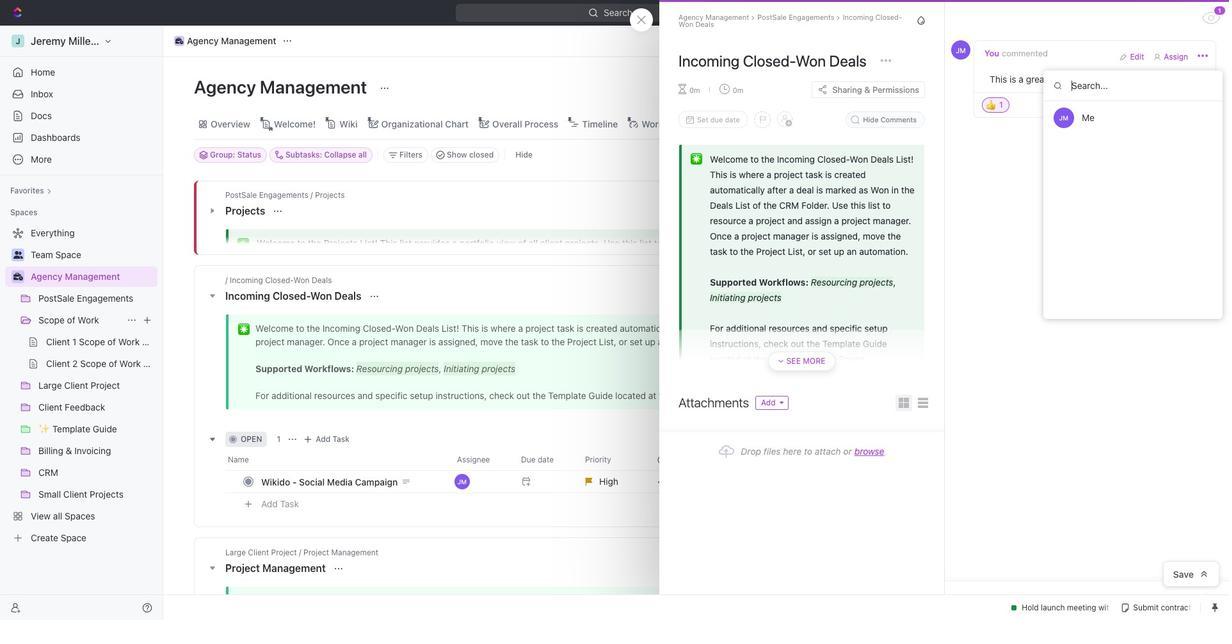 Task type: vqa. For each thing, say whether or not it's contained in the screenshot.
user group IMAGE
no



Task type: locate. For each thing, give the bounding box(es) containing it.
1 vertical spatial this
[[710, 169, 728, 180]]

folder.
[[802, 200, 830, 211]]

of down automatically
[[753, 200, 762, 211]]

or right attach on the right bottom of page
[[844, 446, 853, 457]]

0 horizontal spatial or
[[808, 246, 817, 257]]

1 vertical spatial jm
[[1060, 114, 1069, 122]]

timeline
[[582, 118, 618, 129]]

closed- inside incoming closed- won deals
[[876, 12, 903, 21]]

1
[[1186, 36, 1190, 46], [1000, 100, 1004, 110], [277, 434, 281, 444]]

hide down overall process link
[[516, 150, 533, 160]]

this down you
[[990, 74, 1008, 85]]

won
[[679, 20, 694, 28], [796, 52, 827, 70], [850, 154, 869, 165], [871, 184, 890, 195], [311, 290, 332, 302]]

2 vertical spatial agency management link
[[31, 266, 155, 287]]

0 vertical spatial of
[[753, 200, 762, 211]]

agency management link
[[679, 12, 750, 21], [171, 33, 280, 49], [31, 266, 155, 287]]

0 horizontal spatial 1
[[277, 434, 281, 444]]

0 vertical spatial task
[[333, 434, 350, 444]]

1 vertical spatial list
[[736, 200, 751, 211]]

0 vertical spatial jm
[[957, 46, 967, 54]]

check
[[764, 338, 789, 349]]

0 vertical spatial or
[[808, 246, 817, 257]]

1 horizontal spatial 1
[[1000, 100, 1004, 110]]

to down once
[[730, 246, 739, 257]]

business time image
[[13, 273, 23, 281]]

agency management
[[679, 12, 750, 21], [187, 35, 276, 46], [194, 76, 371, 97], [31, 271, 120, 282]]

2 vertical spatial 1
[[277, 434, 281, 444]]

1 vertical spatial agency management link
[[171, 33, 280, 49]]

tree containing agency management
[[5, 223, 158, 548]]

1 vertical spatial task
[[710, 246, 728, 257]]

0 horizontal spatial task
[[280, 498, 299, 509]]

overview link
[[208, 115, 250, 133]]

created
[[835, 169, 866, 180]]

agency management up 'scope of work' at the bottom of the page
[[31, 271, 120, 282]]

automatically
[[710, 184, 765, 195]]

1 right open
[[277, 434, 281, 444]]

projects down automation.
[[860, 277, 894, 288]]

0m
[[690, 86, 701, 94], [733, 86, 744, 94]]

0 horizontal spatial of
[[67, 315, 75, 325]]

is
[[1010, 74, 1017, 85], [730, 169, 737, 180], [826, 169, 833, 180], [817, 184, 824, 195], [812, 231, 819, 242]]

media
[[327, 476, 353, 487]]

postsale engagements link
[[758, 12, 835, 21]]

0 horizontal spatial hide
[[516, 150, 533, 160]]

more
[[803, 356, 826, 366]]

assign button
[[1148, 52, 1192, 61]]

0 vertical spatial add
[[316, 434, 331, 444]]

the down manager.
[[888, 231, 902, 242]]

2 vertical spatial of
[[813, 354, 821, 365]]

is down assign
[[812, 231, 819, 242]]

assign
[[1165, 52, 1189, 61]]

to right list
[[883, 200, 891, 211]]

social
[[299, 476, 325, 487]]

projects
[[225, 205, 268, 217]]

1 horizontal spatial list
[[752, 118, 768, 129]]

add task up wikido - social media campaign
[[316, 434, 350, 444]]

and inside welcome to the incoming closed-won deals list! this is where a project task is created automatically after a deal is marked as won in the deals list of the crm folder. use this list to resource a project and assign a project manager. once a project manager is assigned, move the task to the project list, or set up an automation.
[[788, 215, 803, 226]]

the right out
[[807, 338, 821, 349]]

1 up assign
[[1186, 36, 1190, 46]]

1 horizontal spatial of
[[753, 200, 762, 211]]

add down wikido
[[261, 498, 278, 509]]

1 horizontal spatial projects
[[860, 277, 894, 288]]

or
[[808, 246, 817, 257], [844, 446, 853, 457]]

resources
[[769, 323, 810, 334]]

2 horizontal spatial hide
[[1078, 118, 1098, 129]]

this inside welcome to the incoming closed-won deals list! this is where a project task is created automatically after a deal is marked as won in the deals list of the crm folder. use this list to resource a project and assign a project manager. once a project manager is assigned, move the task to the project list, or set up an automation.
[[710, 169, 728, 180]]

hide inside "button"
[[864, 115, 879, 124]]

of
[[753, 200, 762, 211], [67, 315, 75, 325], [813, 354, 821, 365]]

docs link
[[5, 106, 158, 126]]

0 horizontal spatial list
[[736, 200, 751, 211]]

dashboards link
[[5, 127, 158, 148]]

hide right search
[[1078, 118, 1098, 129]]

hide for hide comments
[[864, 115, 879, 124]]

Search... text field
[[1044, 70, 1224, 101]]

once
[[710, 231, 732, 242]]

a up after
[[767, 169, 772, 180]]

management
[[706, 12, 750, 21], [221, 35, 276, 46], [260, 76, 367, 97], [65, 271, 120, 282], [263, 562, 326, 574]]

scope of work link
[[38, 310, 122, 331]]

1 down this is a great post!
[[1000, 100, 1004, 110]]

add task button down wikido
[[256, 496, 304, 512]]

0 vertical spatial this
[[990, 74, 1008, 85]]

you commented
[[985, 48, 1049, 58]]

marked
[[826, 184, 857, 195]]

0 horizontal spatial and
[[788, 215, 803, 226]]

team link
[[703, 115, 729, 133]]

docs
[[31, 110, 52, 121]]

1 horizontal spatial incoming closed-won deals
[[679, 52, 867, 70]]

upgrade
[[940, 7, 977, 18]]

an
[[847, 246, 857, 257]]

hide left comments
[[864, 115, 879, 124]]

list
[[752, 118, 768, 129], [736, 200, 751, 211]]

business time image
[[175, 38, 183, 44]]

where
[[739, 169, 765, 180]]

resource
[[710, 215, 747, 226]]

0 horizontal spatial this
[[710, 169, 728, 180]]

1 horizontal spatial 0m
[[733, 86, 744, 94]]

0 horizontal spatial project
[[225, 562, 260, 574]]

-
[[293, 476, 297, 487]]

task up media
[[333, 434, 350, 444]]

2 horizontal spatial of
[[813, 354, 821, 365]]

project
[[774, 169, 804, 180], [756, 215, 786, 226], [842, 215, 871, 226], [742, 231, 771, 242]]

1 vertical spatial or
[[844, 446, 853, 457]]

this down welcome
[[710, 169, 728, 180]]

of left work
[[67, 315, 75, 325]]

task up deal
[[806, 169, 823, 180]]

project
[[757, 246, 786, 257], [225, 562, 260, 574]]

upgrade link
[[922, 4, 983, 22]]

assigned,
[[821, 231, 861, 242]]

0 horizontal spatial jm
[[957, 46, 967, 54]]

0 vertical spatial and
[[788, 215, 803, 226]]

0 horizontal spatial projects
[[749, 292, 782, 303]]

1 horizontal spatial project
[[757, 246, 786, 257]]

home link
[[5, 62, 158, 83]]

2 horizontal spatial agency management link
[[679, 12, 750, 21]]

1 vertical spatial and
[[813, 323, 828, 334]]

1 vertical spatial incoming closed-won deals
[[225, 290, 364, 302]]

inbox
[[31, 88, 53, 99]]

hide comments
[[864, 115, 917, 124]]

comments
[[881, 115, 917, 124]]

add task down wikido
[[261, 498, 299, 509]]

is down welcome
[[730, 169, 737, 180]]

projects down workflows:
[[749, 292, 782, 303]]

0:13:46 button
[[1090, 5, 1153, 20]]

add task
[[316, 434, 350, 444], [261, 498, 299, 509]]

add task button up wikido - social media campaign
[[301, 432, 355, 447]]

0 horizontal spatial add task
[[261, 498, 299, 509]]

1 horizontal spatial add task
[[316, 434, 350, 444]]

inbox link
[[5, 84, 158, 104]]

see
[[787, 356, 801, 366]]

task down once
[[710, 246, 728, 257]]

0 vertical spatial projects
[[860, 277, 894, 288]]

task down -
[[280, 498, 299, 509]]

use
[[833, 200, 849, 211]]

,
[[894, 277, 896, 288]]

0 vertical spatial 1
[[1186, 36, 1190, 46]]

sharing & permissions link
[[813, 81, 926, 98]]

2 0m from the left
[[733, 86, 744, 94]]

hide inside button
[[516, 150, 533, 160]]

agency inside 'tree'
[[31, 271, 62, 282]]

home
[[31, 67, 55, 78]]

me
[[1083, 112, 1095, 123]]

1 horizontal spatial hide
[[864, 115, 879, 124]]

1 horizontal spatial agency management link
[[171, 33, 280, 49]]

welcome
[[710, 154, 749, 165]]

a
[[1019, 74, 1024, 85], [767, 169, 772, 180], [790, 184, 795, 195], [749, 215, 754, 226], [835, 215, 840, 226], [735, 231, 740, 242]]

the right in
[[902, 184, 915, 195]]

tree
[[5, 223, 158, 548]]

1 horizontal spatial and
[[813, 323, 828, 334]]

chart
[[445, 118, 469, 129]]

1 horizontal spatial add
[[316, 434, 331, 444]]

project down this
[[842, 215, 871, 226]]

projects
[[860, 277, 894, 288], [749, 292, 782, 303]]

1 vertical spatial project
[[225, 562, 260, 574]]

or left set
[[808, 246, 817, 257]]

list down automatically
[[736, 200, 751, 211]]

1 vertical spatial of
[[67, 315, 75, 325]]

1 vertical spatial add
[[261, 498, 278, 509]]

overall
[[493, 118, 522, 129]]

⌘k
[[754, 7, 768, 18]]

attach
[[815, 446, 842, 457]]

spaces
[[10, 208, 37, 217]]

deals inside incoming closed- won deals
[[696, 20, 715, 28]]

task
[[333, 434, 350, 444], [280, 498, 299, 509]]

hide inside dropdown button
[[1078, 118, 1098, 129]]

1 vertical spatial 1
[[1000, 100, 1004, 110]]

list right team
[[752, 118, 768, 129]]

drop
[[741, 446, 762, 457]]

1 horizontal spatial task
[[333, 434, 350, 444]]

wikido - social media campaign
[[261, 476, 398, 487]]

jm left you
[[957, 46, 967, 54]]

0 vertical spatial agency management link
[[679, 12, 750, 21]]

1 vertical spatial task
[[280, 498, 299, 509]]

campaign
[[355, 476, 398, 487]]

wiki link
[[337, 115, 358, 133]]

and up the manager at the right top of the page
[[788, 215, 803, 226]]

out
[[791, 338, 805, 349]]

organizational chart link
[[379, 115, 469, 133]]

search
[[1027, 118, 1057, 129]]

hide for hide button
[[516, 150, 533, 160]]

to
[[751, 154, 759, 165], [883, 200, 891, 211], [730, 246, 739, 257], [805, 446, 813, 457]]

0 vertical spatial project
[[757, 246, 786, 257]]

manager
[[774, 231, 810, 242]]

agency management up welcome! link
[[194, 76, 371, 97]]

hide button
[[511, 147, 538, 163]]

agency management inside 'tree'
[[31, 271, 120, 282]]

incoming inside welcome to the incoming closed-won deals list! this is where a project task is created automatically after a deal is marked as won in the deals list of the crm folder. use this list to resource a project and assign a project manager. once a project manager is assigned, move the task to the project list, or set up an automation.
[[778, 154, 816, 165]]

template
[[823, 338, 861, 349]]

1 horizontal spatial task
[[806, 169, 823, 180]]

and left specific
[[813, 323, 828, 334]]

resourcing
[[811, 277, 858, 288]]

0 horizontal spatial 0m
[[690, 86, 701, 94]]

of right see
[[813, 354, 821, 365]]

in
[[892, 184, 899, 195]]

is left great
[[1010, 74, 1017, 85]]

incoming inside incoming closed- won deals
[[843, 12, 874, 21]]

add up wikido - social media campaign
[[316, 434, 331, 444]]

workload
[[642, 118, 682, 129]]

jm right search
[[1060, 114, 1069, 122]]

as
[[859, 184, 869, 195]]



Task type: describe. For each thing, give the bounding box(es) containing it.
share
[[1080, 35, 1104, 46]]

is up marked
[[826, 169, 833, 180]]

0 horizontal spatial incoming closed-won deals
[[225, 290, 364, 302]]

0 vertical spatial task
[[806, 169, 823, 180]]

to right here
[[805, 446, 813, 457]]

see more
[[787, 356, 826, 366]]

postsale
[[758, 12, 787, 21]]

a left great
[[1019, 74, 1024, 85]]

1 vertical spatial add task
[[261, 498, 299, 509]]

favorites button
[[5, 183, 57, 199]]

browse link
[[855, 446, 885, 457]]

list inside welcome to the incoming closed-won deals list! this is where a project task is created automatically after a deal is marked as won in the deals list of the crm folder. use this list to resource a project and assign a project manager. once a project manager is assigned, move the task to the project list, or set up an automation.
[[736, 200, 751, 211]]

engagements
[[789, 12, 835, 21]]

open
[[241, 434, 262, 444]]

dashboards
[[31, 132, 80, 143]]

setup
[[865, 323, 888, 334]]

workload link
[[639, 115, 682, 133]]

permissions
[[873, 84, 920, 94]]

sharing
[[833, 84, 863, 94]]

edit
[[1131, 52, 1145, 61]]

files
[[764, 446, 781, 457]]

search...
[[604, 7, 641, 18]]

hide comments button
[[846, 111, 926, 128]]

a right resource
[[749, 215, 754, 226]]

post!
[[1051, 74, 1072, 85]]

scope
[[38, 315, 65, 325]]

the right the at
[[754, 354, 767, 365]]

at
[[744, 354, 752, 365]]

up
[[835, 246, 845, 257]]

for additional resources and specific setup instructions, check out the template guide located at the beginning of the space.
[[710, 323, 891, 365]]

work
[[78, 315, 99, 325]]

initiating
[[710, 292, 746, 303]]

1 horizontal spatial this
[[990, 74, 1008, 85]]

project down resource
[[742, 231, 771, 242]]

0 horizontal spatial task
[[710, 246, 728, 257]]

located
[[710, 354, 741, 365]]

move
[[863, 231, 886, 242]]

project up after
[[774, 169, 804, 180]]

of inside welcome to the incoming closed-won deals list! this is where a project task is created automatically after a deal is marked as won in the deals list of the crm folder. use this list to resource a project and assign a project manager. once a project manager is assigned, move the task to the project list, or set up an automation.
[[753, 200, 762, 211]]

list
[[869, 200, 881, 211]]

deal
[[797, 184, 815, 195]]

browse
[[855, 446, 885, 457]]

a right once
[[735, 231, 740, 242]]

and inside for additional resources and specific setup instructions, check out the template guide located at the beginning of the space.
[[813, 323, 828, 334]]

supported workflows: resourcing projects , initiating projects
[[710, 277, 899, 303]]

0 vertical spatial incoming closed-won deals
[[679, 52, 867, 70]]

organizational chart
[[382, 118, 469, 129]]

won inside incoming closed- won deals
[[679, 20, 694, 28]]

set
[[819, 246, 832, 257]]

0 vertical spatial add task button
[[301, 432, 355, 447]]

list link
[[750, 115, 768, 133]]

tree inside sidebar navigation
[[5, 223, 158, 548]]

project inside welcome to the incoming closed-won deals list! this is where a project task is created automatically after a deal is marked as won in the deals list of the crm folder. use this list to resource a project and assign a project manager. once a project manager is assigned, move the task to the project list, or set up an automation.
[[757, 246, 786, 257]]

a left deal
[[790, 184, 795, 195]]

specific
[[830, 323, 863, 334]]

0 vertical spatial list
[[752, 118, 768, 129]]

0 vertical spatial add task
[[316, 434, 350, 444]]

wikido
[[261, 476, 290, 487]]

welcome!
[[274, 118, 316, 129]]

after
[[768, 184, 787, 195]]

commented
[[1003, 48, 1049, 58]]

automation.
[[860, 246, 909, 257]]

save button
[[1164, 561, 1220, 587]]

is right deal
[[817, 184, 824, 195]]

share button
[[1072, 31, 1112, 51]]

overall process
[[493, 118, 559, 129]]

edit button
[[1121, 52, 1145, 61]]

the up supported
[[741, 246, 754, 257]]

team
[[706, 118, 729, 129]]

list,
[[789, 246, 806, 257]]

supported
[[710, 277, 757, 288]]

new button
[[988, 3, 1033, 23]]

reply
[[1190, 101, 1209, 109]]

crm
[[780, 200, 800, 211]]

wikido - social media campaign link
[[258, 472, 447, 491]]

a down use
[[835, 215, 840, 226]]

0 horizontal spatial agency management link
[[31, 266, 155, 287]]

great
[[1027, 74, 1048, 85]]

0:13:46
[[1103, 8, 1132, 17]]

instructions,
[[710, 338, 762, 349]]

sidebar navigation
[[0, 26, 163, 620]]

2 horizontal spatial 1
[[1186, 36, 1190, 46]]

closed- inside welcome to the incoming closed-won deals list! this is where a project task is created automatically after a deal is marked as won in the deals list of the crm folder. use this list to resource a project and assign a project manager. once a project manager is assigned, move the task to the project list, or set up an automation.
[[818, 154, 850, 165]]

sharing & permissions
[[833, 84, 920, 94]]

wiki
[[340, 118, 358, 129]]

the up where at the top right of page
[[762, 154, 775, 165]]

or inside welcome to the incoming closed-won deals list! this is where a project task is created automatically after a deal is marked as won in the deals list of the crm folder. use this list to resource a project and assign a project manager. once a project manager is assigned, move the task to the project list, or set up an automation.
[[808, 246, 817, 257]]

agency management left ⌘k
[[679, 12, 750, 21]]

overview
[[211, 118, 250, 129]]

1 horizontal spatial or
[[844, 446, 853, 457]]

drop files here to attach or browse
[[741, 446, 885, 457]]

beginning
[[770, 354, 811, 365]]

workflows:
[[760, 277, 809, 288]]

1 vertical spatial add task button
[[256, 496, 304, 512]]

0 horizontal spatial add
[[261, 498, 278, 509]]

incoming closed- won deals link
[[679, 12, 903, 28]]

1 0m from the left
[[690, 86, 701, 94]]

1 vertical spatial projects
[[749, 292, 782, 303]]

1 horizontal spatial jm
[[1060, 114, 1069, 122]]

you
[[985, 48, 1000, 58]]

of inside for additional resources and specific setup instructions, check out the template guide located at the beginning of the space.
[[813, 354, 821, 365]]

to up where at the top right of page
[[751, 154, 759, 165]]

agency management right business time icon
[[187, 35, 276, 46]]

management inside 'tree'
[[65, 271, 120, 282]]

timeline link
[[580, 115, 618, 133]]

favorites
[[10, 186, 44, 195]]

project down crm
[[756, 215, 786, 226]]

of inside scope of work link
[[67, 315, 75, 325]]

the down template
[[824, 354, 837, 365]]

the down after
[[764, 200, 777, 211]]

welcome to the incoming closed-won deals list! this is where a project task is created automatically after a deal is marked as won in the deals list of the crm folder. use this list to resource a project and assign a project manager. once a project manager is assigned, move the task to the project list, or set up an automation.
[[710, 154, 918, 257]]

search button
[[1010, 115, 1060, 133]]



